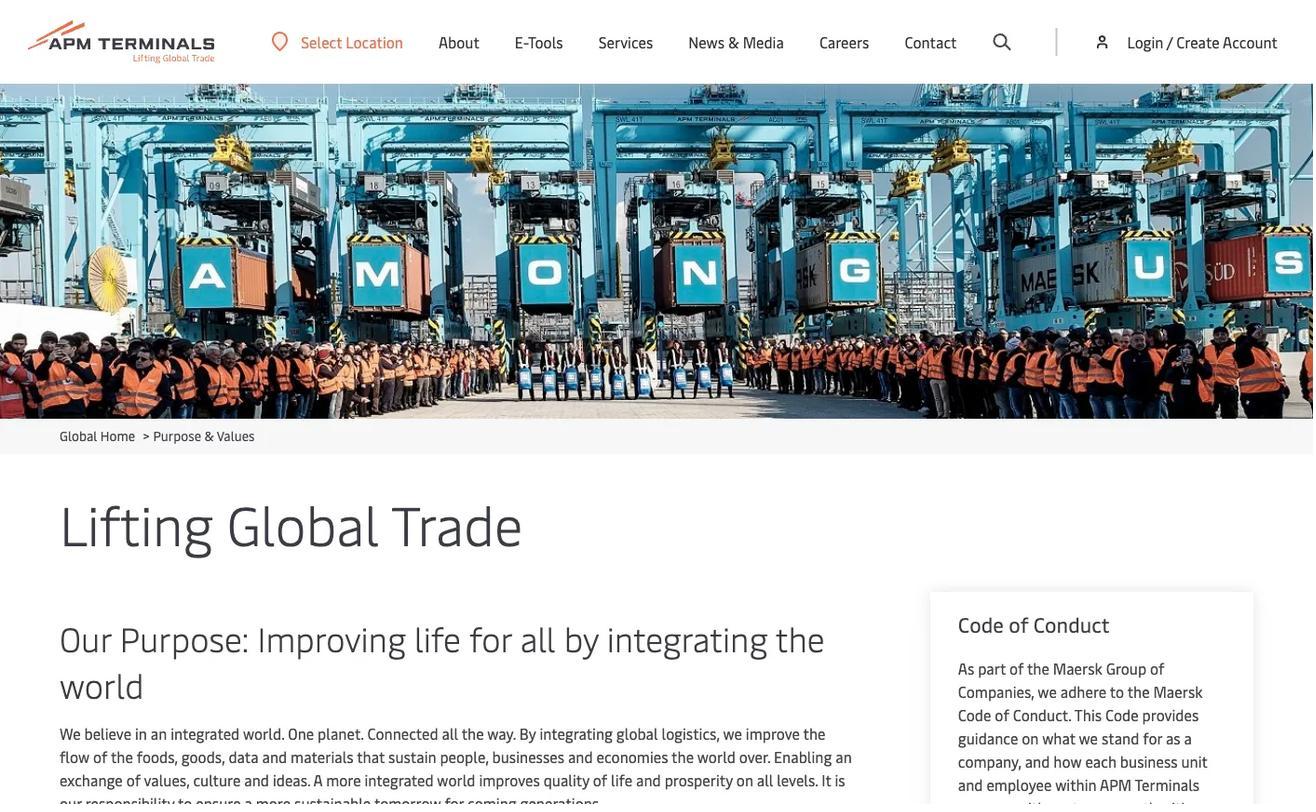 Task type: describe. For each thing, give the bounding box(es) containing it.
about
[[439, 32, 480, 52]]

e-tools button
[[515, 0, 563, 84]]

0 horizontal spatial integrated
[[171, 724, 240, 744]]

of up the responsibility
[[126, 771, 141, 791]]

lifting
[[60, 487, 213, 560]]

planet.
[[318, 724, 364, 744]]

contact
[[905, 32, 957, 52]]

world inside our purpose: improving life for all by integrating the world
[[60, 663, 144, 708]]

to inside we believe in an integrated world. one planet. connected all the way. by integrating global logistics, we improve the flow of the foods, goods, data and materials that sustain people, businesses and economies the world over. enabling an exchange of values, culture and ideas. a more integrated world improves quality of life and prosperity on all levels. it is our responsibility to ensure a more sustainable tomorrow for coming generations.
[[178, 794, 192, 805]]

our
[[60, 794, 82, 805]]

conduct.
[[1013, 706, 1072, 726]]

people,
[[440, 748, 489, 768]]

values
[[217, 427, 255, 445]]

we believe in an integrated world. one planet. connected all the way. by integrating global logistics, we improve the flow of the foods, goods, data and materials that sustain people, businesses and economies the world over. enabling an exchange of values, culture and ideas. a more integrated world improves quality of life and prosperity on all levels. it is our responsibility to ensure a more sustainable tomorrow for coming generations.
[[60, 724, 852, 805]]

1 vertical spatial global
[[227, 487, 379, 560]]

and down economies
[[636, 771, 661, 791]]

0 vertical spatial maersk
[[1054, 659, 1103, 679]]

1 horizontal spatial world
[[437, 771, 476, 791]]

quality
[[544, 771, 590, 791]]

terminals
[[1135, 776, 1200, 796]]

it
[[822, 771, 832, 791]]

for inside our purpose: improving life for all by integrating the world
[[470, 616, 512, 662]]

contact button
[[905, 0, 957, 84]]

our purpose: improving life for all by integrating the world
[[60, 616, 825, 708]]

1 horizontal spatial we
[[1038, 682, 1057, 703]]

tools
[[528, 32, 563, 52]]

business
[[1121, 752, 1178, 772]]

employee
[[987, 776, 1052, 796]]

purpose:
[[120, 616, 249, 662]]

each
[[1086, 752, 1117, 772]]

1 vertical spatial integrated
[[365, 771, 434, 791]]

coming
[[468, 794, 517, 805]]

and up quality
[[568, 748, 593, 768]]

code up part
[[959, 611, 1004, 639]]

is
[[835, 771, 846, 791]]

account
[[1223, 32, 1278, 52]]

improves
[[479, 771, 540, 791]]

about button
[[439, 0, 480, 84]]

careers
[[820, 32, 870, 52]]

e-tools
[[515, 32, 563, 52]]

as part of the maersk group of companies, we adhere to the maersk code of conduct. this code provides guidance on what we stand for as a company, and how each business unit and employee within apm terminals engages with customers, author
[[959, 659, 1218, 805]]

create
[[1177, 32, 1220, 52]]

1 horizontal spatial an
[[836, 748, 852, 768]]

of down believe on the left of page
[[93, 748, 107, 768]]

select location button
[[271, 31, 403, 52]]

culture
[[193, 771, 241, 791]]

news & media button
[[689, 0, 784, 84]]

& inside news & media popup button
[[729, 32, 740, 52]]

in
[[135, 724, 147, 744]]

flow
[[60, 748, 90, 768]]

login / create account link
[[1093, 0, 1278, 84]]

location
[[346, 32, 403, 52]]

a
[[314, 771, 323, 791]]

connected
[[367, 724, 439, 744]]

believe
[[84, 724, 131, 744]]

a inside we believe in an integrated world. one planet. connected all the way. by integrating global logistics, we improve the flow of the foods, goods, data and materials that sustain people, businesses and economies the world over. enabling an exchange of values, culture and ideas. a more integrated world improves quality of life and prosperity on all levels. it is our responsibility to ensure a more sustainable tomorrow for coming generations.
[[245, 794, 252, 805]]

ideas.
[[273, 771, 310, 791]]

goods,
[[181, 748, 225, 768]]

that
[[357, 748, 385, 768]]

apm terminals vado gateway launch image
[[0, 84, 1314, 419]]

tomorrow
[[374, 794, 441, 805]]

as
[[1166, 729, 1181, 749]]

1 horizontal spatial maersk
[[1154, 682, 1203, 703]]

materials
[[291, 748, 354, 768]]

values,
[[144, 771, 190, 791]]

and down data in the bottom left of the page
[[244, 771, 269, 791]]

by
[[564, 616, 599, 662]]

what
[[1043, 729, 1076, 749]]

login / create account
[[1128, 32, 1278, 52]]

within
[[1056, 776, 1097, 796]]

we
[[60, 724, 81, 744]]

one
[[288, 724, 314, 744]]

way.
[[488, 724, 516, 744]]

news
[[689, 32, 725, 52]]

for inside we believe in an integrated world. one planet. connected all the way. by integrating global logistics, we improve the flow of the foods, goods, data and materials that sustain people, businesses and economies the world over. enabling an exchange of values, culture and ideas. a more integrated world improves quality of life and prosperity on all levels. it is our responsibility to ensure a more sustainable tomorrow for coming generations.
[[445, 794, 464, 805]]

improve
[[746, 724, 800, 744]]

we inside we believe in an integrated world. one planet. connected all the way. by integrating global logistics, we improve the flow of the foods, goods, data and materials that sustain people, businesses and economies the world over. enabling an exchange of values, culture and ideas. a more integrated world improves quality of life and prosperity on all levels. it is our responsibility to ensure a more sustainable tomorrow for coming generations.
[[723, 724, 743, 744]]

code up guidance
[[959, 706, 992, 726]]

global home > purpose & values
[[60, 427, 255, 445]]

/
[[1167, 32, 1173, 52]]

levels.
[[777, 771, 818, 791]]

over.
[[740, 748, 771, 768]]

enabling
[[774, 748, 832, 768]]

customers,
[[1050, 799, 1124, 805]]

trade
[[391, 487, 523, 560]]

data
[[229, 748, 259, 768]]

media
[[743, 32, 784, 52]]

and up employee
[[1025, 752, 1050, 772]]

on inside as part of the maersk group of companies, we adhere to the maersk code of conduct. this code provides guidance on what we stand for as a company, and how each business unit and employee within apm terminals engages with customers, author
[[1022, 729, 1039, 749]]

of left conduct
[[1009, 611, 1029, 639]]

businesses
[[492, 748, 565, 768]]



Task type: vqa. For each thing, say whether or not it's contained in the screenshot.
Contact popup button
yes



Task type: locate. For each thing, give the bounding box(es) containing it.
2 vertical spatial all
[[757, 771, 774, 791]]

we
[[1038, 682, 1057, 703], [723, 724, 743, 744], [1079, 729, 1098, 749]]

0 vertical spatial a
[[1185, 729, 1193, 749]]

0 vertical spatial integrated
[[171, 724, 240, 744]]

1 vertical spatial to
[[178, 794, 192, 805]]

all down over.
[[757, 771, 774, 791]]

by
[[520, 724, 536, 744]]

life inside our purpose: improving life for all by integrating the world
[[415, 616, 461, 662]]

we down this on the bottom right of page
[[1079, 729, 1098, 749]]

for inside as part of the maersk group of companies, we adhere to the maersk code of conduct. this code provides guidance on what we stand for as a company, and how each business unit and employee within apm terminals engages with customers, author
[[1143, 729, 1163, 749]]

global
[[617, 724, 658, 744]]

1 horizontal spatial global
[[227, 487, 379, 560]]

2 horizontal spatial for
[[1143, 729, 1163, 749]]

1 vertical spatial maersk
[[1154, 682, 1203, 703]]

0 horizontal spatial global
[[60, 427, 97, 445]]

and down world.
[[262, 748, 287, 768]]

adhere
[[1061, 682, 1107, 703]]

life
[[415, 616, 461, 662], [611, 771, 633, 791]]

2 horizontal spatial all
[[757, 771, 774, 791]]

improving
[[258, 616, 406, 662]]

maersk up adhere
[[1054, 659, 1103, 679]]

life inside we believe in an integrated world. one planet. connected all the way. by integrating global logistics, we improve the flow of the foods, goods, data and materials that sustain people, businesses and economies the world over. enabling an exchange of values, culture and ideas. a more integrated world improves quality of life and prosperity on all levels. it is our responsibility to ensure a more sustainable tomorrow for coming generations.
[[611, 771, 633, 791]]

services
[[599, 32, 653, 52]]

2 horizontal spatial we
[[1079, 729, 1098, 749]]

0 horizontal spatial life
[[415, 616, 461, 662]]

1 horizontal spatial more
[[326, 771, 361, 791]]

1 horizontal spatial on
[[1022, 729, 1039, 749]]

1 vertical spatial a
[[245, 794, 252, 805]]

2 vertical spatial world
[[437, 771, 476, 791]]

we up 'conduct.'
[[1038, 682, 1057, 703]]

1 vertical spatial for
[[1143, 729, 1163, 749]]

to down group
[[1110, 682, 1125, 703]]

stand
[[1102, 729, 1140, 749]]

0 horizontal spatial on
[[737, 771, 754, 791]]

with
[[1017, 799, 1047, 805]]

all up the people,
[[442, 724, 458, 744]]

conduct
[[1034, 611, 1110, 639]]

sustainable
[[294, 794, 371, 805]]

2 vertical spatial for
[[445, 794, 464, 805]]

we up over.
[[723, 724, 743, 744]]

1 vertical spatial an
[[836, 748, 852, 768]]

how
[[1054, 752, 1082, 772]]

on down over.
[[737, 771, 754, 791]]

0 vertical spatial world
[[60, 663, 144, 708]]

0 vertical spatial global
[[60, 427, 97, 445]]

for left coming
[[445, 794, 464, 805]]

an up is
[[836, 748, 852, 768]]

2 horizontal spatial world
[[698, 748, 736, 768]]

0 vertical spatial an
[[151, 724, 167, 744]]

1 vertical spatial all
[[442, 724, 458, 744]]

all
[[521, 616, 556, 662], [442, 724, 458, 744], [757, 771, 774, 791]]

0 horizontal spatial maersk
[[1054, 659, 1103, 679]]

1 horizontal spatial life
[[611, 771, 633, 791]]

1 vertical spatial world
[[698, 748, 736, 768]]

1 vertical spatial life
[[611, 771, 633, 791]]

1 vertical spatial &
[[204, 427, 214, 445]]

engages
[[959, 799, 1014, 805]]

code
[[959, 611, 1004, 639], [959, 706, 992, 726], [1106, 706, 1139, 726]]

of right quality
[[593, 771, 608, 791]]

select location
[[301, 32, 403, 52]]

more up the sustainable
[[326, 771, 361, 791]]

for
[[470, 616, 512, 662], [1143, 729, 1163, 749], [445, 794, 464, 805]]

0 horizontal spatial an
[[151, 724, 167, 744]]

0 vertical spatial &
[[729, 32, 740, 52]]

provides
[[1143, 706, 1199, 726]]

1 horizontal spatial &
[[729, 32, 740, 52]]

world
[[60, 663, 144, 708], [698, 748, 736, 768], [437, 771, 476, 791]]

a
[[1185, 729, 1193, 749], [245, 794, 252, 805]]

part
[[978, 659, 1006, 679]]

world up prosperity on the bottom of the page
[[698, 748, 736, 768]]

& left values
[[204, 427, 214, 445]]

1 horizontal spatial to
[[1110, 682, 1125, 703]]

global
[[60, 427, 97, 445], [227, 487, 379, 560]]

0 horizontal spatial more
[[256, 794, 291, 805]]

0 vertical spatial life
[[415, 616, 461, 662]]

& right news
[[729, 32, 740, 52]]

code of conduct
[[959, 611, 1110, 639]]

on down 'conduct.'
[[1022, 729, 1039, 749]]

1 vertical spatial integrating
[[540, 724, 613, 744]]

services button
[[599, 0, 653, 84]]

1 horizontal spatial integrated
[[365, 771, 434, 791]]

0 horizontal spatial we
[[723, 724, 743, 744]]

an right in
[[151, 724, 167, 744]]

0 horizontal spatial world
[[60, 663, 144, 708]]

maersk up the provides
[[1154, 682, 1203, 703]]

and
[[262, 748, 287, 768], [568, 748, 593, 768], [1025, 752, 1050, 772], [244, 771, 269, 791], [636, 771, 661, 791], [959, 776, 983, 796]]

to inside as part of the maersk group of companies, we adhere to the maersk code of conduct. this code provides guidance on what we stand for as a company, and how each business unit and employee within apm terminals engages with customers, author
[[1110, 682, 1125, 703]]

more down ideas.
[[256, 794, 291, 805]]

of down companies,
[[995, 706, 1010, 726]]

for left as at the right bottom of the page
[[1143, 729, 1163, 749]]

integrated
[[171, 724, 240, 744], [365, 771, 434, 791]]

1 horizontal spatial for
[[470, 616, 512, 662]]

world up believe on the left of page
[[60, 663, 144, 708]]

integrated up "goods,"
[[171, 724, 240, 744]]

careers button
[[820, 0, 870, 84]]

>
[[143, 427, 150, 445]]

0 vertical spatial more
[[326, 771, 361, 791]]

integrating inside we believe in an integrated world. one planet. connected all the way. by integrating global logistics, we improve the flow of the foods, goods, data and materials that sustain people, businesses and economies the world over. enabling an exchange of values, culture and ideas. a more integrated world improves quality of life and prosperity on all levels. it is our responsibility to ensure a more sustainable tomorrow for coming generations.
[[540, 724, 613, 744]]

prosperity
[[665, 771, 733, 791]]

of
[[1009, 611, 1029, 639], [1010, 659, 1024, 679], [1151, 659, 1165, 679], [995, 706, 1010, 726], [93, 748, 107, 768], [126, 771, 141, 791], [593, 771, 608, 791]]

on inside we believe in an integrated world. one planet. connected all the way. by integrating global logistics, we improve the flow of the foods, goods, data and materials that sustain people, businesses and economies the world over. enabling an exchange of values, culture and ideas. a more integrated world improves quality of life and prosperity on all levels. it is our responsibility to ensure a more sustainable tomorrow for coming generations.
[[737, 771, 754, 791]]

to down the 'values,'
[[178, 794, 192, 805]]

of right part
[[1010, 659, 1024, 679]]

0 horizontal spatial for
[[445, 794, 464, 805]]

all left by
[[521, 616, 556, 662]]

apm
[[1100, 776, 1132, 796]]

unit
[[1182, 752, 1208, 772]]

lifting global trade
[[60, 487, 523, 560]]

company,
[[959, 752, 1022, 772]]

integrating
[[607, 616, 768, 662], [540, 724, 613, 744]]

0 horizontal spatial &
[[204, 427, 214, 445]]

1 vertical spatial on
[[737, 771, 754, 791]]

the inside our purpose: improving life for all by integrating the world
[[776, 616, 825, 662]]

this
[[1075, 706, 1102, 726]]

all inside our purpose: improving life for all by integrating the world
[[521, 616, 556, 662]]

a right ensure
[[245, 794, 252, 805]]

0 horizontal spatial all
[[442, 724, 458, 744]]

world.
[[243, 724, 284, 744]]

sustain
[[389, 748, 437, 768]]

0 vertical spatial to
[[1110, 682, 1125, 703]]

a inside as part of the maersk group of companies, we adhere to the maersk code of conduct. this code provides guidance on what we stand for as a company, and how each business unit and employee within apm terminals engages with customers, author
[[1185, 729, 1193, 749]]

1 horizontal spatial a
[[1185, 729, 1193, 749]]

a right as at the right bottom of the page
[[1185, 729, 1193, 749]]

0 horizontal spatial a
[[245, 794, 252, 805]]

as
[[959, 659, 975, 679]]

guidance
[[959, 729, 1019, 749]]

purpose
[[153, 427, 201, 445]]

1 horizontal spatial all
[[521, 616, 556, 662]]

0 horizontal spatial to
[[178, 794, 192, 805]]

e-
[[515, 32, 528, 52]]

1 vertical spatial more
[[256, 794, 291, 805]]

world down the people,
[[437, 771, 476, 791]]

the
[[776, 616, 825, 662], [1028, 659, 1050, 679], [1128, 682, 1150, 703], [462, 724, 484, 744], [804, 724, 826, 744], [111, 748, 133, 768], [672, 748, 694, 768]]

and up engages
[[959, 776, 983, 796]]

0 vertical spatial on
[[1022, 729, 1039, 749]]

our
[[60, 616, 111, 662]]

to
[[1110, 682, 1125, 703], [178, 794, 192, 805]]

more
[[326, 771, 361, 791], [256, 794, 291, 805]]

login
[[1128, 32, 1164, 52]]

of right group
[[1151, 659, 1165, 679]]

generations.
[[520, 794, 603, 805]]

integrated up tomorrow
[[365, 771, 434, 791]]

integrating inside our purpose: improving life for all by integrating the world
[[607, 616, 768, 662]]

0 vertical spatial for
[[470, 616, 512, 662]]

home
[[100, 427, 135, 445]]

companies,
[[959, 682, 1035, 703]]

0 vertical spatial integrating
[[607, 616, 768, 662]]

0 vertical spatial all
[[521, 616, 556, 662]]

code up stand
[[1106, 706, 1139, 726]]

global home link
[[60, 427, 135, 445]]

economies
[[597, 748, 669, 768]]

ensure
[[196, 794, 241, 805]]

for left by
[[470, 616, 512, 662]]

group
[[1107, 659, 1147, 679]]

news & media
[[689, 32, 784, 52]]



